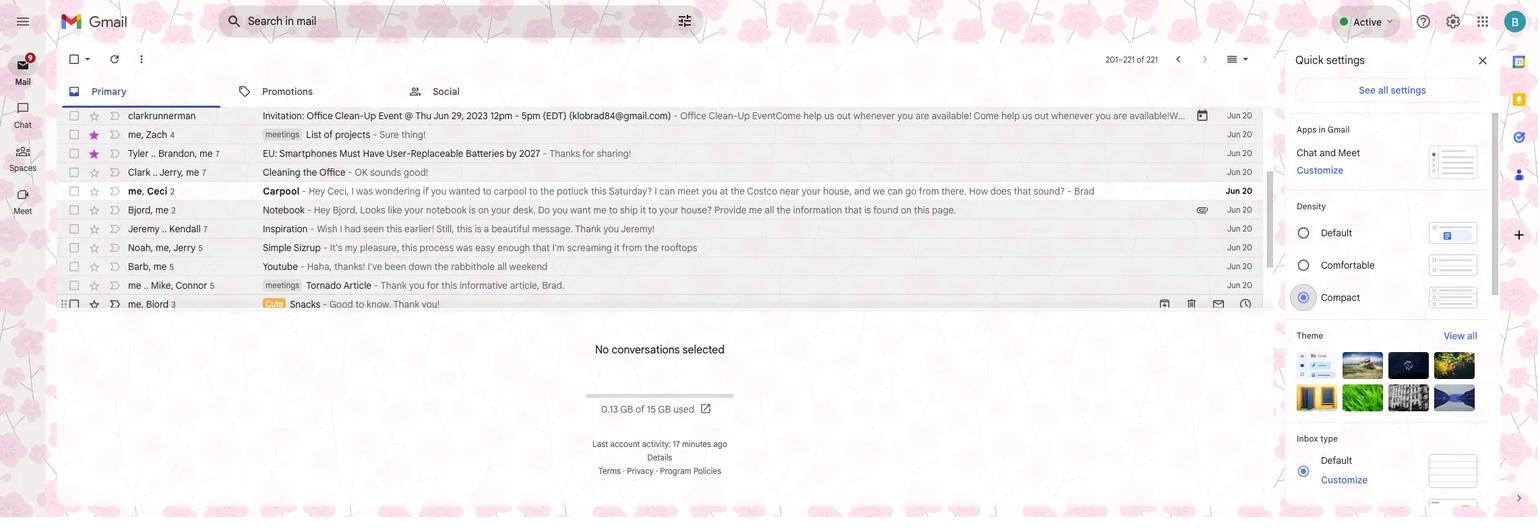 Task type: locate. For each thing, give the bounding box(es) containing it.
0 vertical spatial 5
[[198, 243, 203, 253]]

.. for brandon
[[151, 147, 156, 159]]

1 horizontal spatial and
[[1320, 147, 1336, 159]]

of inside row
[[324, 129, 333, 141]]

process
[[420, 242, 454, 254]]

2023 left ⋅
[[1269, 110, 1291, 122]]

this down 'go'
[[914, 204, 930, 216]]

help right come
[[1002, 110, 1020, 122]]

that right does
[[1014, 185, 1032, 198]]

,
[[141, 128, 144, 141], [195, 147, 197, 159], [181, 166, 184, 178], [142, 185, 145, 197], [151, 204, 153, 216], [151, 242, 153, 254], [169, 242, 171, 254], [149, 261, 151, 273], [171, 279, 174, 292], [141, 298, 144, 311]]

jun for noah , me , jerry 5
[[1228, 243, 1241, 253]]

1 horizontal spatial was
[[456, 242, 473, 254]]

of left 15
[[636, 404, 645, 416]]

0 horizontal spatial us
[[825, 110, 835, 122]]

costco
[[747, 185, 778, 198]]

that
[[1014, 185, 1032, 198], [845, 204, 862, 216], [533, 242, 550, 254]]

this up notebook - hey bjord, looks like your notebook is on your desk. do you want me to ship it to your house? provide me all the information that is found on this page. on the top of the page
[[591, 185, 607, 198]]

meetings for tornado
[[266, 281, 300, 291]]

chat
[[14, 120, 32, 130], [1297, 147, 1318, 159]]

customize button up 'density'
[[1289, 163, 1352, 179]]

- right 2027
[[543, 148, 547, 160]]

out right eventcome
[[837, 110, 851, 122]]

i right ceci,
[[352, 185, 354, 198]]

tab list containing primary
[[57, 76, 1274, 108]]

0 vertical spatial default
[[1322, 227, 1353, 239]]

221 left newer icon
[[1147, 54, 1158, 64]]

7 inside jeremy .. kendall 7
[[203, 224, 208, 234]]

1 horizontal spatial settings
[[1391, 84, 1427, 96]]

from
[[919, 185, 939, 198], [622, 242, 642, 254]]

bjord
[[128, 204, 151, 216], [146, 298, 169, 311]]

on down 'go'
[[901, 204, 912, 216]]

meetings down "youtube"
[[266, 281, 300, 291]]

5 inside noah , me , jerry 5
[[198, 243, 203, 253]]

seen
[[364, 223, 384, 235]]

1 vertical spatial 2
[[171, 205, 176, 215]]

you down 201
[[1096, 110, 1111, 122]]

navigation containing mail
[[0, 43, 47, 518]]

221 right 201
[[1124, 54, 1135, 64]]

7 inside clark .. jerry , me 7
[[202, 168, 206, 178]]

jerry down kendall at top
[[173, 242, 196, 254]]

7 for jerry
[[202, 168, 206, 178]]

default down type
[[1322, 455, 1353, 467]]

0 horizontal spatial 29,
[[452, 110, 464, 122]]

your up information
[[802, 185, 821, 198]]

1 vertical spatial that
[[845, 204, 862, 216]]

conversations
[[612, 344, 680, 357]]

that down house,
[[845, 204, 862, 216]]

all right see
[[1379, 84, 1389, 96]]

all inside button
[[1379, 84, 1389, 96]]

information
[[794, 204, 843, 216]]

1 horizontal spatial chat
[[1297, 147, 1318, 159]]

carpool
[[494, 185, 527, 198]]

201
[[1106, 54, 1119, 64]]

good
[[330, 299, 353, 311]]

program
[[660, 467, 692, 477]]

meet
[[678, 185, 700, 198]]

4 row from the top
[[57, 163, 1264, 182]]

5 down kendall at top
[[198, 243, 203, 253]]

are
[[916, 110, 930, 122], [1114, 110, 1128, 122]]

customize inside chat and meet customize
[[1297, 165, 1344, 177]]

to left ship
[[609, 204, 618, 216]]

0 horizontal spatial clean-
[[335, 110, 364, 122]]

2 horizontal spatial 5
[[210, 281, 215, 291]]

1 up from the left
[[364, 110, 376, 122]]

and left we
[[855, 185, 871, 198]]

0 horizontal spatial and
[[855, 185, 871, 198]]

potluck
[[557, 185, 589, 198]]

5 right "connor"
[[210, 281, 215, 291]]

1 horizontal spatial gb
[[658, 404, 671, 416]]

1 horizontal spatial –
[[1324, 110, 1330, 122]]

jun 20
[[1228, 111, 1253, 121], [1228, 129, 1253, 140], [1228, 148, 1253, 158], [1228, 167, 1253, 177], [1226, 186, 1253, 196], [1228, 205, 1253, 215], [1228, 224, 1253, 234], [1228, 243, 1253, 253], [1228, 262, 1253, 272], [1228, 281, 1253, 291]]

jun 20 for carpool - hey ceci, i was wondering if you wanted to carpool to the potluck this saturday? i can meet you at the costco near your house, and we can go from there. how does that sound? - brad
[[1226, 186, 1253, 196]]

meet heading
[[0, 206, 46, 217]]

jun 20 for invitation: office clean-up event @ thu jun 29, 2023 12pm - 5pm (edt) (klobrad84@gmail.com) - office clean-up eventcome help us out whenever you are available! come help us out whenever you are available!whenthursday jun 29, 2023 ⋅ 12pm – 5pm (eastern ti
[[1228, 111, 1253, 121]]

settings right quick
[[1327, 54, 1366, 67]]

cleaning
[[263, 167, 301, 179]]

eventcome
[[752, 110, 801, 122]]

5
[[198, 243, 203, 253], [169, 262, 174, 272], [210, 281, 215, 291]]

row containing tyler
[[57, 144, 1264, 163]]

None checkbox
[[67, 53, 81, 66], [67, 166, 81, 179], [67, 241, 81, 255], [67, 260, 81, 274], [67, 298, 81, 312], [67, 53, 81, 66], [67, 166, 81, 179], [67, 241, 81, 255], [67, 260, 81, 274], [67, 298, 81, 312]]

advanced search options image
[[672, 7, 699, 34]]

0 vertical spatial 7
[[216, 149, 220, 159]]

i left had
[[340, 223, 342, 235]]

gb right 15
[[658, 404, 671, 416]]

1 horizontal spatial for
[[582, 148, 595, 160]]

0 vertical spatial from
[[919, 185, 939, 198]]

event
[[379, 110, 402, 122]]

1 horizontal spatial that
[[845, 204, 862, 216]]

type
[[1321, 434, 1338, 444]]

jun for clark .. jerry , me 7
[[1228, 167, 1241, 177]]

5 row from the top
[[57, 182, 1264, 201]]

jun 20 for eu: smartphones must have user-replaceable batteries by 2027 - thanks for sharing!
[[1228, 148, 1253, 158]]

simple sizrup - it's my pleasure, this process was easy enough that i'm screaming it from the rooftops
[[263, 242, 698, 254]]

2 clean- from the left
[[709, 110, 738, 122]]

you right the if
[[431, 185, 447, 198]]

@
[[405, 110, 413, 122]]

it
[[641, 204, 646, 216], [615, 242, 620, 254]]

pleasure,
[[360, 242, 399, 254]]

up
[[364, 110, 376, 122], [738, 110, 750, 122]]

down
[[409, 261, 432, 273]]

20 for eu: smartphones must have user-replaceable batteries by 2027 - thanks for sharing!
[[1243, 148, 1253, 158]]

0 horizontal spatial 2023
[[467, 110, 488, 122]]

refresh image
[[108, 53, 121, 66]]

0 horizontal spatial was
[[356, 185, 373, 198]]

us right come
[[1023, 110, 1033, 122]]

projects
[[335, 129, 370, 141]]

- left wish
[[310, 223, 315, 235]]

more image
[[135, 53, 148, 66]]

bjord up jeremy
[[128, 204, 151, 216]]

2 221 from the left
[[1147, 54, 1158, 64]]

selected
[[683, 344, 725, 357]]

chat for chat
[[14, 120, 32, 130]]

Search in mail search field
[[218, 5, 704, 38]]

row containing clarkrunnerman
[[57, 107, 1399, 125]]

0 vertical spatial –
[[1119, 54, 1124, 64]]

row
[[57, 107, 1399, 125], [57, 125, 1264, 144], [57, 144, 1264, 163], [57, 163, 1264, 182], [57, 182, 1264, 201], [57, 201, 1264, 220], [57, 220, 1264, 239], [57, 239, 1264, 258], [57, 258, 1264, 276], [57, 276, 1264, 295], [57, 295, 1264, 314]]

support image
[[1416, 13, 1432, 30]]

0 horizontal spatial for
[[427, 280, 439, 292]]

7
[[216, 149, 220, 159], [202, 168, 206, 178], [203, 224, 208, 234]]

come
[[974, 110, 999, 122]]

us
[[825, 110, 835, 122], [1023, 110, 1033, 122]]

1 vertical spatial 7
[[202, 168, 206, 178]]

chat inside heading
[[14, 120, 32, 130]]

you left available!
[[898, 110, 913, 122]]

us right eventcome
[[825, 110, 835, 122]]

thu
[[415, 110, 432, 122]]

customize button for chat and meet
[[1289, 163, 1352, 179]]

on up the a
[[478, 204, 489, 216]]

2 vertical spatial 5
[[210, 281, 215, 291]]

7 right 'brandon'
[[216, 149, 220, 159]]

1 gb from the left
[[621, 404, 633, 416]]

0 horizontal spatial whenever
[[854, 110, 896, 122]]

simple
[[263, 242, 292, 254]]

1 horizontal spatial up
[[738, 110, 750, 122]]

1 vertical spatial 5
[[169, 262, 174, 272]]

jun for me .. mike , connor 5
[[1228, 281, 1241, 291]]

that left i'm
[[533, 242, 550, 254]]

1 vertical spatial for
[[427, 280, 439, 292]]

can left meet
[[660, 185, 675, 198]]

for up you!
[[427, 280, 439, 292]]

1 vertical spatial meetings
[[266, 281, 300, 291]]

1 horizontal spatial 5pm
[[1332, 110, 1351, 122]]

this down like
[[387, 223, 402, 235]]

earlier!
[[405, 223, 434, 235]]

0 horizontal spatial gb
[[621, 404, 633, 416]]

you down notebook - hey bjord, looks like your notebook is on your desk. do you want me to ship it to your house? provide me all the information that is found on this page. on the top of the page
[[604, 223, 619, 235]]

toolbar
[[1152, 298, 1260, 312]]

settings image
[[1446, 13, 1462, 30]]

and
[[1320, 147, 1336, 159], [855, 185, 871, 198]]

1 horizontal spatial 2023
[[1269, 110, 1291, 122]]

1 horizontal spatial help
[[1002, 110, 1020, 122]]

2023
[[467, 110, 488, 122], [1269, 110, 1291, 122]]

0 horizontal spatial that
[[533, 242, 550, 254]]

jun for me , ceci 2
[[1226, 186, 1241, 196]]

saturday?
[[609, 185, 652, 198]]

1 horizontal spatial out
[[1035, 110, 1049, 122]]

clean- up the "projects" at top left
[[335, 110, 364, 122]]

0 horizontal spatial out
[[837, 110, 851, 122]]

carpool
[[263, 185, 300, 198]]

follow link to manage storage image
[[700, 403, 714, 417]]

the right at
[[731, 185, 745, 198]]

program policies link
[[660, 467, 722, 477]]

up left eventcome
[[738, 110, 750, 122]]

.. up noah , me , jerry 5
[[162, 223, 167, 235]]

1 row from the top
[[57, 107, 1399, 125]]

- right article
[[374, 280, 378, 292]]

connor
[[176, 279, 207, 292]]

all inside button
[[1468, 330, 1478, 343]]

1 vertical spatial customize button
[[1314, 473, 1376, 489]]

1 vertical spatial meet
[[14, 206, 32, 216]]

you down down
[[409, 280, 425, 292]]

jun 20 for inspiration - wish i had seen this earlier! still, this is a beautiful message. thank you jeremy!
[[1228, 224, 1253, 234]]

0 horizontal spatial 12pm
[[490, 110, 513, 122]]

0 vertical spatial hey
[[309, 185, 325, 198]]

0 horizontal spatial on
[[478, 204, 489, 216]]

cleaning the office - ok sounds good!
[[263, 167, 428, 179]]

jeremy .. kendall 7
[[128, 223, 208, 235]]

201 – 221
[[1106, 54, 1135, 64]]

meetings inside meetings tornado article - thank you for this informative article, brad.
[[266, 281, 300, 291]]

20 for inspiration - wish i had seen this earlier! still, this is a beautiful message. thank you jeremy!
[[1243, 224, 1253, 234]]

row containing clark
[[57, 163, 1264, 182]]

display density element
[[1297, 202, 1478, 212]]

1 vertical spatial –
[[1324, 110, 1330, 122]]

and down apps in gmail on the right
[[1320, 147, 1336, 159]]

1 vertical spatial hey
[[314, 204, 331, 216]]

· right terms
[[623, 467, 625, 477]]

.. right clark
[[153, 166, 158, 178]]

1 horizontal spatial 12pm
[[1300, 110, 1322, 122]]

cute
[[266, 299, 283, 310]]

hey
[[309, 185, 325, 198], [314, 204, 331, 216]]

tab list
[[1501, 43, 1539, 469], [57, 76, 1274, 108]]

- right notebook
[[307, 204, 312, 216]]

chat for chat and meet customize
[[1297, 147, 1318, 159]]

promotions
[[262, 85, 313, 97]]

1 horizontal spatial meet
[[1339, 147, 1361, 159]]

0 horizontal spatial are
[[916, 110, 930, 122]]

ago
[[714, 440, 728, 450]]

1 12pm from the left
[[490, 110, 513, 122]]

still,
[[437, 223, 454, 235]]

no conversations selected main content
[[57, 0, 1399, 507]]

your down the carpool - hey ceci, i was wondering if you wanted to carpool to the potluck this saturday? i can meet you at the costco near your house, and we can go from there. how does that sound? - brad
[[660, 204, 679, 216]]

1 horizontal spatial 221
[[1147, 54, 1158, 64]]

12pm down social tab
[[490, 110, 513, 122]]

notebook
[[263, 204, 305, 216]]

0.13 gb of 15 gb used
[[601, 404, 695, 416]]

2 meetings from the top
[[266, 281, 300, 291]]

hey for hey bjord, looks like your notebook is on your desk. do you want me to ship it to your house? provide me all the information that is found on this page.
[[314, 204, 331, 216]]

ship
[[620, 204, 638, 216]]

5 inside barb , me 5
[[169, 262, 174, 272]]

2 inside bjord , me 2
[[171, 205, 176, 215]]

1 vertical spatial was
[[456, 242, 473, 254]]

informative
[[460, 280, 508, 292]]

meet down gmail
[[1339, 147, 1361, 159]]

1 horizontal spatial clean-
[[709, 110, 738, 122]]

0 horizontal spatial 221
[[1124, 54, 1135, 64]]

1 vertical spatial settings
[[1391, 84, 1427, 96]]

0 horizontal spatial i
[[340, 223, 342, 235]]

0 vertical spatial customize
[[1297, 165, 1344, 177]]

2 for me
[[171, 205, 176, 215]]

..
[[151, 147, 156, 159], [153, 166, 158, 178], [162, 223, 167, 235], [144, 279, 149, 292]]

7 inside "tyler .. brandon , me 7"
[[216, 149, 220, 159]]

·
[[623, 467, 625, 477], [656, 467, 658, 477]]

no
[[595, 344, 609, 357]]

0 vertical spatial for
[[582, 148, 595, 160]]

jun 20 for youtube - haha, thanks! i've been down the rabbithole all weekend
[[1228, 262, 1253, 272]]

0 vertical spatial 2
[[170, 186, 175, 197]]

0 horizontal spatial it
[[615, 242, 620, 254]]

7 for brandon
[[216, 149, 220, 159]]

7 down "tyler .. brandon , me 7"
[[202, 168, 206, 178]]

clean- left eventcome
[[709, 110, 738, 122]]

0 horizontal spatial up
[[364, 110, 376, 122]]

0 vertical spatial and
[[1320, 147, 1336, 159]]

this
[[591, 185, 607, 198], [914, 204, 930, 216], [387, 223, 402, 235], [457, 223, 472, 235], [402, 242, 417, 254], [442, 280, 457, 292]]

2 vertical spatial 7
[[203, 224, 208, 234]]

jun for bjord , me 2
[[1228, 205, 1241, 215]]

customize down type
[[1322, 475, 1368, 487]]

the down 'near'
[[777, 204, 791, 216]]

2 gb from the left
[[658, 404, 671, 416]]

out right come
[[1035, 110, 1049, 122]]

0 vertical spatial that
[[1014, 185, 1032, 198]]

17
[[673, 440, 680, 450]]

6 row from the top
[[57, 201, 1264, 220]]

your right like
[[405, 204, 424, 216]]

minutes
[[682, 440, 712, 450]]

7 row from the top
[[57, 220, 1264, 239]]

2 default from the top
[[1322, 455, 1353, 467]]

have
[[363, 148, 385, 160]]

3 row from the top
[[57, 144, 1264, 163]]

, left "connor"
[[171, 279, 174, 292]]

1 vertical spatial it
[[615, 242, 620, 254]]

navigation
[[0, 43, 47, 518]]

to
[[483, 185, 492, 198], [529, 185, 538, 198], [609, 204, 618, 216], [649, 204, 657, 216], [356, 299, 364, 311]]

chat down apps
[[1297, 147, 1318, 159]]

meet down spaces heading on the top left of the page
[[14, 206, 32, 216]]

0 horizontal spatial meet
[[14, 206, 32, 216]]

jun for barb , me 5
[[1228, 262, 1241, 272]]

5pm up gmail
[[1332, 110, 1351, 122]]

toggle split pane mode image
[[1226, 53, 1239, 66]]

chat inside chat and meet customize
[[1297, 147, 1318, 159]]

0 vertical spatial meetings
[[266, 129, 300, 140]]

bjord left 3 in the bottom of the page
[[146, 298, 169, 311]]

0 vertical spatial it
[[641, 204, 646, 216]]

None checkbox
[[67, 109, 81, 123], [67, 128, 81, 142], [67, 147, 81, 160], [67, 185, 81, 198], [67, 204, 81, 217], [67, 223, 81, 236], [67, 279, 81, 293], [67, 109, 81, 123], [67, 128, 81, 142], [67, 147, 81, 160], [67, 185, 81, 198], [67, 204, 81, 217], [67, 223, 81, 236], [67, 279, 81, 293]]

2 · from the left
[[656, 467, 658, 477]]

1 5pm from the left
[[522, 110, 541, 122]]

0 horizontal spatial ·
[[623, 467, 625, 477]]

see all settings
[[1360, 84, 1427, 96]]

clean-
[[335, 110, 364, 122], [709, 110, 738, 122]]

1 vertical spatial chat
[[1297, 147, 1318, 159]]

thank down been
[[381, 280, 407, 292]]

jun for jeremy .. kendall 7
[[1228, 224, 1241, 234]]

1 2023 from the left
[[467, 110, 488, 122]]

thank up screaming
[[575, 223, 601, 235]]

whenever
[[854, 110, 896, 122], [1052, 110, 1094, 122]]

5pm left (edt) at the left top
[[522, 110, 541, 122]]

1 vertical spatial of
[[636, 404, 645, 416]]

5 inside the me .. mike , connor 5
[[210, 281, 215, 291]]

0 horizontal spatial 5pm
[[522, 110, 541, 122]]

ti
[[1392, 110, 1399, 122]]

0 horizontal spatial from
[[622, 242, 642, 254]]

screaming
[[567, 242, 612, 254]]

1 vertical spatial bjord
[[146, 298, 169, 311]]

0 vertical spatial meet
[[1339, 147, 1361, 159]]

1 vertical spatial default
[[1322, 455, 1353, 467]]

to right good
[[356, 299, 364, 311]]

2 12pm from the left
[[1300, 110, 1322, 122]]

meetings inside meetings list of projects - sure thing!
[[266, 129, 300, 140]]

0 horizontal spatial 5
[[169, 262, 174, 272]]

29, down social
[[452, 110, 464, 122]]

thanks
[[550, 148, 580, 160]]

for right the thanks
[[582, 148, 595, 160]]

sounds
[[370, 167, 401, 179]]

help
[[804, 110, 822, 122], [1002, 110, 1020, 122]]

8 row from the top
[[57, 239, 1264, 258]]

default up comfortable
[[1322, 227, 1353, 239]]

0 horizontal spatial help
[[804, 110, 822, 122]]

theme
[[1297, 331, 1324, 341]]

barb , me 5
[[128, 261, 174, 273]]

5 up the me .. mike , connor 5
[[169, 262, 174, 272]]

0 horizontal spatial of
[[324, 129, 333, 141]]

5 for jerry
[[198, 243, 203, 253]]

from right 'go'
[[919, 185, 939, 198]]

the
[[303, 167, 317, 179], [540, 185, 555, 198], [731, 185, 745, 198], [777, 204, 791, 216], [645, 242, 659, 254], [435, 261, 449, 273]]

view
[[1445, 330, 1465, 343]]

jun 20 for cleaning the office - ok sounds good!
[[1228, 167, 1253, 177]]

chat and meet customize
[[1297, 147, 1361, 177]]

9 row from the top
[[57, 258, 1264, 276]]

it right ship
[[641, 204, 646, 216]]

1 vertical spatial and
[[855, 185, 871, 198]]

– up apps in gmail on the right
[[1324, 110, 1330, 122]]

1 horizontal spatial 5
[[198, 243, 203, 253]]

, down me , ceci 2
[[151, 204, 153, 216]]

Search in mail text field
[[248, 15, 639, 28]]

it right screaming
[[615, 242, 620, 254]]

– left newer icon
[[1119, 54, 1124, 64]]

customize button down type
[[1314, 473, 1376, 489]]

20 for youtube - haha, thanks! i've been down the rabbithole all weekend
[[1243, 262, 1253, 272]]

2 inside me , ceci 2
[[170, 186, 175, 197]]

2 help from the left
[[1002, 110, 1020, 122]]

0 horizontal spatial tab list
[[57, 76, 1274, 108]]

1 horizontal spatial us
[[1023, 110, 1033, 122]]

newer image
[[1172, 53, 1185, 66]]

, up barb , me 5
[[151, 242, 153, 254]]

1 horizontal spatial whenever
[[1052, 110, 1094, 122]]

jerry
[[160, 166, 181, 178], [173, 242, 196, 254]]

1 horizontal spatial ·
[[656, 467, 658, 477]]

1 horizontal spatial it
[[641, 204, 646, 216]]

from down jeremy!
[[622, 242, 642, 254]]

1 horizontal spatial on
[[901, 204, 912, 216]]

1 horizontal spatial 29,
[[1254, 110, 1267, 122]]

chat down mail heading
[[14, 120, 32, 130]]

0 horizontal spatial can
[[660, 185, 675, 198]]

wanted
[[449, 185, 481, 198]]

1 meetings from the top
[[266, 129, 300, 140]]

view all
[[1445, 330, 1478, 343]]

0 vertical spatial was
[[356, 185, 373, 198]]

hey up wish
[[314, 204, 331, 216]]

mail
[[15, 77, 31, 87]]

does
[[991, 185, 1012, 198]]

thank down meetings tornado article - thank you for this informative article, brad.
[[393, 299, 420, 311]]



Task type: vqa. For each thing, say whether or not it's contained in the screenshot.


Task type: describe. For each thing, give the bounding box(es) containing it.
rooftops
[[661, 242, 698, 254]]

gmail
[[1328, 125, 1350, 135]]

hey for hey ceci, i was wondering if you wanted to carpool to the potluck this saturday? i can meet you at the costco near your house, and we can go from there. how does that sound? - brad
[[309, 185, 325, 198]]

batteries
[[466, 148, 504, 160]]

- left (edt) at the left top
[[515, 110, 519, 122]]

toolbar inside the no conversations selected main content
[[1152, 298, 1260, 312]]

2 us from the left
[[1023, 110, 1033, 122]]

1 on from the left
[[478, 204, 489, 216]]

zach
[[146, 128, 167, 141]]

you left at
[[702, 185, 718, 198]]

, left 'ceci'
[[142, 185, 145, 197]]

clark .. jerry , me 7
[[128, 166, 206, 178]]

(edt)
[[543, 110, 567, 122]]

1 vertical spatial customize
[[1322, 475, 1368, 487]]

quick settings element
[[1296, 54, 1366, 78]]

2 on from the left
[[901, 204, 912, 216]]

you!
[[422, 299, 440, 311]]

it's
[[330, 242, 343, 254]]

row containing bjord
[[57, 201, 1264, 220]]

20 for carpool - hey ceci, i was wondering if you wanted to carpool to the potluck this saturday? i can meet you at the costco near your house, and we can go from there. how does that sound? - brad
[[1243, 186, 1253, 196]]

- left brad
[[1068, 185, 1072, 198]]

, down jeremy .. kendall 7 on the top left of the page
[[169, 242, 171, 254]]

details
[[648, 453, 673, 463]]

, down noah
[[149, 261, 151, 273]]

2 horizontal spatial that
[[1014, 185, 1032, 198]]

youtube
[[263, 261, 298, 273]]

meetings for list
[[266, 129, 300, 140]]

inbox type element
[[1297, 434, 1478, 444]]

wondering
[[375, 185, 421, 198]]

had
[[345, 223, 361, 235]]

of for projects
[[324, 129, 333, 141]]

tyler
[[128, 147, 149, 159]]

page.
[[932, 204, 957, 216]]

calendar event image
[[1196, 109, 1210, 123]]

no conversations selected
[[595, 344, 725, 357]]

2 whenever from the left
[[1052, 110, 1094, 122]]

theme element
[[1297, 330, 1324, 343]]

article
[[344, 280, 372, 292]]

the up do
[[540, 185, 555, 198]]

inbox type
[[1297, 434, 1338, 444]]

, left zach
[[141, 128, 144, 141]]

go
[[906, 185, 917, 198]]

promotions tab
[[227, 76, 397, 108]]

notebook - hey bjord, looks like your notebook is on your desk. do you want me to ship it to your house? provide me all the information that is found on this page.
[[263, 204, 957, 216]]

sure
[[380, 129, 399, 141]]

you right do
[[553, 204, 568, 216]]

20 for simple sizrup - it's my pleasure, this process was easy enough that i'm screaming it from the rooftops
[[1243, 243, 1253, 253]]

1 horizontal spatial from
[[919, 185, 939, 198]]

jun 20 for notebook - hey bjord, looks like your notebook is on your desk. do you want me to ship it to your house? provide me all the information that is found on this page.
[[1228, 205, 1253, 215]]

9
[[28, 53, 33, 63]]

- left haha,
[[300, 261, 305, 273]]

2 for ceci
[[170, 186, 175, 197]]

replaceable
[[411, 148, 464, 160]]

main menu image
[[15, 13, 31, 30]]

mail heading
[[0, 77, 46, 88]]

- left good
[[323, 299, 327, 311]]

if
[[423, 185, 429, 198]]

1 help from the left
[[804, 110, 822, 122]]

9 link
[[8, 52, 38, 76]]

thanks!
[[334, 261, 365, 273]]

this down rabbithole
[[442, 280, 457, 292]]

4
[[170, 130, 175, 140]]

15
[[647, 404, 656, 416]]

brad.
[[542, 280, 565, 292]]

, left 3 in the bottom of the page
[[141, 298, 144, 311]]

2 row from the top
[[57, 125, 1264, 144]]

- left sure
[[373, 129, 377, 141]]

- right (klobrad84@gmail.com)
[[674, 110, 678, 122]]

meetings list of projects - sure thing!
[[266, 129, 426, 141]]

me , zach 4
[[128, 128, 175, 141]]

customize button for default
[[1314, 473, 1376, 489]]

invitation:
[[263, 110, 305, 122]]

jun for me , zach 4
[[1228, 129, 1241, 140]]

bjord , me 2
[[128, 204, 176, 216]]

clarkrunnerman
[[128, 110, 196, 122]]

5 for connor
[[210, 281, 215, 291]]

1 29, from the left
[[452, 110, 464, 122]]

(klobrad84@gmail.com)
[[569, 110, 671, 122]]

all down "enough"
[[497, 261, 507, 273]]

20 for notebook - hey bjord, looks like your notebook is on your desk. do you want me to ship it to your house? provide me all the information that is found on this page.
[[1243, 205, 1253, 215]]

to up desk.
[[529, 185, 538, 198]]

of for 15
[[636, 404, 645, 416]]

jeremy!
[[621, 223, 655, 235]]

eu: smartphones must have user-replaceable batteries by 2027 - thanks for sharing!
[[263, 148, 631, 160]]

row containing jeremy
[[57, 220, 1264, 239]]

20 for invitation: office clean-up event @ thu jun 29, 2023 12pm - 5pm (edt) (klobrad84@gmail.com) - office clean-up eventcome help us out whenever you are available! come help us out whenever you are available!whenthursday jun 29, 2023 ⋅ 12pm – 5pm (eastern ti
[[1243, 111, 1253, 121]]

11 row from the top
[[57, 295, 1264, 314]]

and inside chat and meet customize
[[1320, 147, 1336, 159]]

1 horizontal spatial tab list
[[1501, 43, 1539, 469]]

0 vertical spatial thank
[[575, 223, 601, 235]]

want
[[571, 204, 591, 216]]

2 2023 from the left
[[1269, 110, 1291, 122]]

looks
[[360, 204, 386, 216]]

near
[[780, 185, 800, 198]]

jun 20 for simple sizrup - it's my pleasure, this process was easy enough that i'm screaming it from the rooftops
[[1228, 243, 1253, 253]]

youtube - haha, thanks! i've been down the rabbithole all weekend
[[263, 261, 548, 273]]

article,
[[510, 280, 540, 292]]

wish
[[317, 223, 338, 235]]

0 vertical spatial bjord
[[128, 204, 151, 216]]

is left found
[[865, 204, 871, 216]]

weekend
[[509, 261, 548, 273]]

apps
[[1297, 125, 1317, 135]]

inbox
[[1297, 434, 1319, 444]]

the down process
[[435, 261, 449, 273]]

10 row from the top
[[57, 276, 1264, 295]]

there.
[[942, 185, 967, 198]]

1 out from the left
[[837, 110, 851, 122]]

- left ok
[[348, 167, 352, 179]]

⋅
[[1293, 110, 1297, 122]]

the down smartphones
[[303, 167, 317, 179]]

apps in gmail
[[1297, 125, 1350, 135]]

2 are from the left
[[1114, 110, 1128, 122]]

notebook
[[426, 204, 467, 216]]

available!
[[932, 110, 972, 122]]

last
[[593, 440, 609, 450]]

brad
[[1075, 185, 1095, 198]]

0 horizontal spatial settings
[[1327, 54, 1366, 67]]

2 29, from the left
[[1254, 110, 1267, 122]]

tab list inside the no conversations selected main content
[[57, 76, 1274, 108]]

1 default from the top
[[1322, 227, 1353, 239]]

social tab
[[398, 76, 568, 108]]

2 horizontal spatial i
[[655, 185, 657, 198]]

rabbithole
[[451, 261, 495, 273]]

1 vertical spatial thank
[[381, 280, 407, 292]]

.. for mike
[[144, 279, 149, 292]]

chat heading
[[0, 120, 46, 131]]

, up clark .. jerry , me 7
[[195, 147, 197, 159]]

your down "carpool"
[[492, 204, 511, 216]]

, down 'brandon'
[[181, 166, 184, 178]]

invitation: office clean-up event @ thu jun 29, 2023 12pm - 5pm (edt) (klobrad84@gmail.com) - office clean-up eventcome help us out whenever you are available! come help us out whenever you are available!whenthursday jun 29, 2023 ⋅ 12pm – 5pm (eastern ti
[[263, 110, 1399, 122]]

to right wanted
[[483, 185, 492, 198]]

meet inside heading
[[14, 206, 32, 216]]

0 horizontal spatial –
[[1119, 54, 1124, 64]]

20 for cleaning the office - ok sounds good!
[[1243, 167, 1253, 177]]

has attachment image
[[1196, 204, 1210, 217]]

1 horizontal spatial i
[[352, 185, 354, 198]]

1 vertical spatial jerry
[[173, 242, 196, 254]]

to right ship
[[649, 204, 657, 216]]

primary tab
[[57, 76, 226, 108]]

policies
[[694, 467, 722, 477]]

account
[[611, 440, 640, 450]]

details link
[[648, 453, 673, 463]]

spaces heading
[[0, 163, 46, 174]]

2027
[[519, 148, 540, 160]]

2 can from the left
[[888, 185, 904, 198]]

and inside the no conversations selected main content
[[855, 185, 871, 198]]

in
[[1319, 125, 1326, 135]]

1 clean- from the left
[[335, 110, 364, 122]]

- left it's
[[323, 242, 328, 254]]

1 221 from the left
[[1124, 54, 1135, 64]]

is down wanted
[[469, 204, 476, 216]]

2 out from the left
[[1035, 110, 1049, 122]]

terms link
[[599, 467, 621, 477]]

this right still,
[[457, 223, 472, 235]]

message.
[[532, 223, 573, 235]]

meetings tornado article - thank you for this informative article, brad.
[[266, 280, 565, 292]]

spaces
[[9, 163, 36, 173]]

2 up from the left
[[738, 110, 750, 122]]

know.
[[367, 299, 391, 311]]

.. for kendall
[[162, 223, 167, 235]]

2 5pm from the left
[[1332, 110, 1351, 122]]

0 vertical spatial jerry
[[160, 166, 181, 178]]

2 vertical spatial that
[[533, 242, 550, 254]]

1 us from the left
[[825, 110, 835, 122]]

sizrup
[[294, 242, 321, 254]]

do
[[538, 204, 550, 216]]

the down jeremy!
[[645, 242, 659, 254]]

1 can from the left
[[660, 185, 675, 198]]

this up youtube - haha, thanks! i've been down the rabbithole all weekend
[[402, 242, 417, 254]]

thing!
[[402, 129, 426, 141]]

haha,
[[307, 261, 332, 273]]

gmail image
[[61, 8, 134, 35]]

search in mail image
[[223, 9, 247, 34]]

1 are from the left
[[916, 110, 930, 122]]

1 vertical spatial from
[[622, 242, 642, 254]]

tornado
[[306, 280, 342, 292]]

desk.
[[513, 204, 536, 216]]

2 vertical spatial thank
[[393, 299, 420, 311]]

bjord,
[[333, 204, 358, 216]]

carpool - hey ceci, i was wondering if you wanted to carpool to the potluck this saturday? i can meet you at the costco near your house, and we can go from there. how does that sound? - brad
[[263, 185, 1095, 198]]

list
[[306, 129, 322, 141]]

we
[[873, 185, 885, 198]]

meet inside chat and meet customize
[[1339, 147, 1361, 159]]

kendall
[[169, 223, 201, 235]]

me , ceci 2
[[128, 185, 175, 197]]

house,
[[824, 185, 852, 198]]

row containing barb
[[57, 258, 1264, 276]]

is left the a
[[475, 223, 482, 235]]

- right carpool
[[302, 185, 306, 198]]

view all button
[[1436, 328, 1486, 345]]

1 · from the left
[[623, 467, 625, 477]]

settings inside button
[[1391, 84, 1427, 96]]

density
[[1297, 202, 1327, 212]]

all down costco
[[765, 204, 775, 216]]

1 whenever from the left
[[854, 110, 896, 122]]

jun for tyler .. brandon , me 7
[[1228, 148, 1241, 158]]

row containing noah
[[57, 239, 1264, 258]]

clark
[[128, 166, 150, 178]]

.. for jerry
[[153, 166, 158, 178]]



